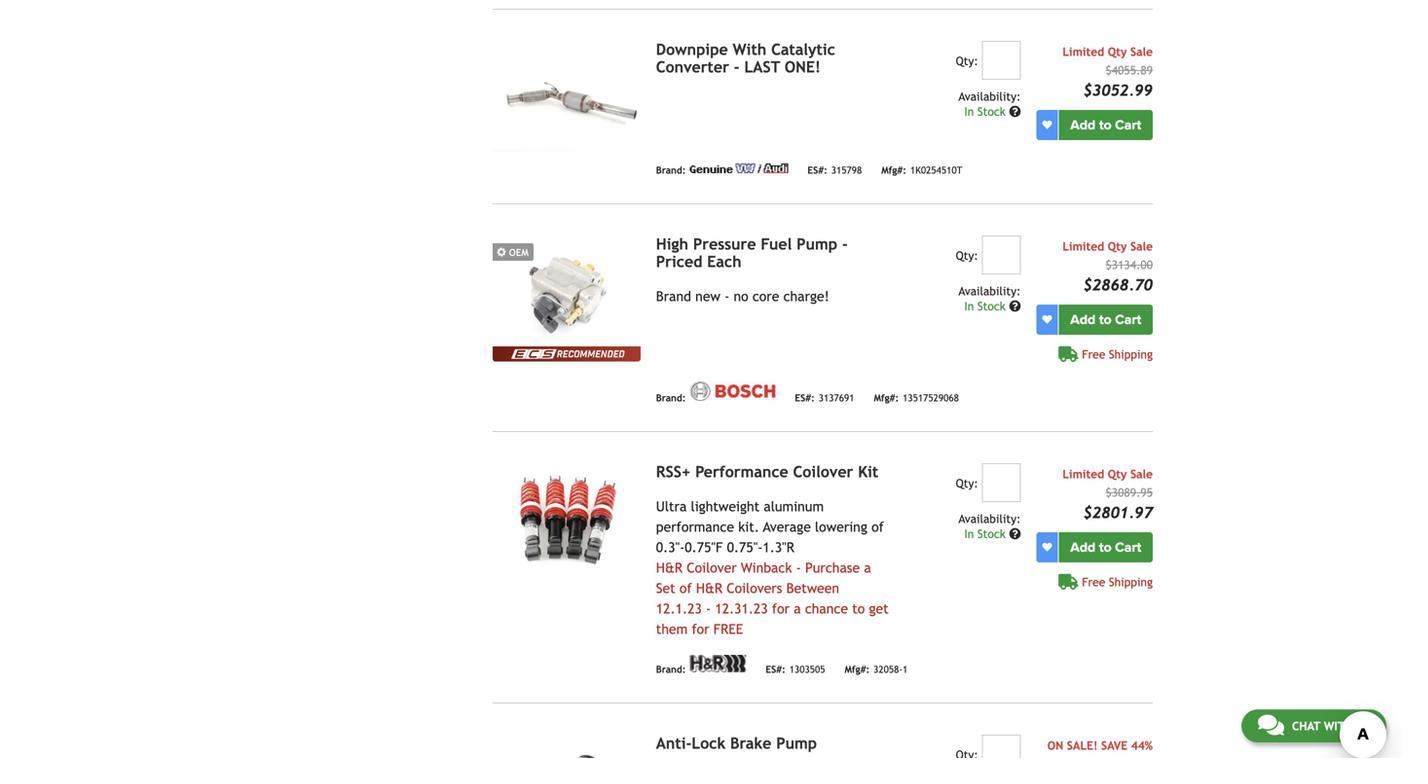 Task type: locate. For each thing, give the bounding box(es) containing it.
ultra
[[656, 499, 687, 515]]

1 add to cart from the top
[[1070, 117, 1141, 134]]

1 add to cart button from the top
[[1059, 110, 1153, 140]]

sale inside limited qty sale $3134.00 $2868.70
[[1131, 240, 1153, 253]]

kit.
[[738, 520, 759, 535]]

h&r up 12.1.23
[[696, 581, 723, 597]]

add to cart down $2801.97
[[1070, 540, 1141, 556]]

2 brand: from the top
[[656, 392, 686, 404]]

chance
[[805, 601, 848, 617]]

sale!
[[1067, 739, 1098, 753]]

qty:
[[956, 54, 978, 68], [956, 249, 978, 263], [956, 477, 978, 490]]

pump right brake
[[776, 735, 817, 753]]

cart down $2801.97
[[1115, 540, 1141, 556]]

in stock for rss+ performance coilover kit
[[964, 528, 1009, 541]]

for
[[772, 601, 790, 617], [692, 622, 709, 638]]

save
[[1101, 739, 1128, 753]]

qty for $3052.99
[[1108, 45, 1127, 59]]

2 qty from the top
[[1108, 240, 1127, 253]]

0 vertical spatial free shipping
[[1082, 348, 1153, 361]]

3 stock from the top
[[977, 528, 1006, 541]]

h&r
[[656, 561, 683, 576], [696, 581, 723, 597]]

limited up $2801.97
[[1063, 468, 1104, 481]]

1 free shipping from the top
[[1082, 348, 1153, 361]]

0 vertical spatial coilover
[[793, 463, 853, 481]]

shipping down $2868.70
[[1109, 348, 1153, 361]]

charge!
[[783, 289, 829, 304]]

2 stock from the top
[[977, 300, 1006, 313]]

qty inside limited qty sale $3089.95 $2801.97
[[1108, 468, 1127, 481]]

mfg#: 13517529068
[[874, 392, 959, 404]]

1 qty from the top
[[1108, 45, 1127, 59]]

limited inside limited qty sale $3134.00 $2868.70
[[1063, 240, 1104, 253]]

rss+
[[656, 463, 691, 481]]

mfg#: left 32058-
[[845, 664, 870, 675]]

1 vertical spatial mfg#:
[[874, 392, 899, 404]]

question circle image
[[1009, 106, 1021, 118], [1009, 301, 1021, 312]]

on sale!                         save 44%
[[1047, 739, 1153, 753]]

1 sale from the top
[[1131, 45, 1153, 59]]

1 vertical spatial in
[[964, 300, 974, 313]]

2 add to cart from the top
[[1070, 312, 1141, 328]]

bosch - corporate logo image
[[690, 382, 776, 401]]

es#: left 3137691
[[795, 392, 815, 404]]

1 horizontal spatial of
[[872, 520, 884, 535]]

2 vertical spatial sale
[[1131, 468, 1153, 481]]

3 in from the top
[[964, 528, 974, 541]]

pump right fuel
[[797, 235, 837, 253]]

2 in stock from the top
[[964, 300, 1009, 313]]

ecs tuning recommends this product. image
[[493, 347, 641, 362]]

2 free shipping from the top
[[1082, 576, 1153, 589]]

shipping
[[1109, 348, 1153, 361], [1109, 576, 1153, 589]]

2 vertical spatial qty
[[1108, 468, 1127, 481]]

add right add to wish list image
[[1070, 312, 1096, 328]]

for down coilovers
[[772, 601, 790, 617]]

qty up $3134.00
[[1108, 240, 1127, 253]]

1 vertical spatial limited
[[1063, 240, 1104, 253]]

availability: for rss+ performance coilover kit
[[959, 512, 1021, 526]]

None number field
[[982, 41, 1021, 80], [982, 236, 1021, 275], [982, 464, 1021, 503], [982, 735, 1021, 759], [982, 41, 1021, 80], [982, 236, 1021, 275], [982, 464, 1021, 503], [982, 735, 1021, 759]]

limited qty sale $4055.89 $3052.99
[[1063, 45, 1153, 100]]

3 in stock from the top
[[964, 528, 1009, 541]]

- right fuel
[[842, 235, 848, 253]]

1 vertical spatial question circle image
[[1009, 301, 1021, 312]]

0 vertical spatial brand:
[[656, 165, 686, 176]]

in stock for high pressure fuel pump - priced each
[[964, 300, 1009, 313]]

2 vertical spatial limited
[[1063, 468, 1104, 481]]

availability:
[[959, 90, 1021, 103], [959, 285, 1021, 298], [959, 512, 1021, 526]]

1 limited from the top
[[1063, 45, 1104, 59]]

1 availability: from the top
[[959, 90, 1021, 103]]

1 cart from the top
[[1115, 117, 1141, 134]]

2 free from the top
[[1082, 576, 1105, 589]]

us
[[1356, 720, 1370, 733]]

1 vertical spatial stock
[[977, 300, 1006, 313]]

add
[[1070, 117, 1096, 134], [1070, 312, 1096, 328], [1070, 540, 1096, 556]]

1 vertical spatial cart
[[1115, 312, 1141, 328]]

$3089.95
[[1106, 486, 1153, 500]]

cart
[[1115, 117, 1141, 134], [1115, 312, 1141, 328], [1115, 540, 1141, 556]]

1 vertical spatial add to cart
[[1070, 312, 1141, 328]]

2 vertical spatial stock
[[977, 528, 1006, 541]]

no
[[734, 289, 748, 304]]

1 add to wish list image from the top
[[1042, 120, 1052, 130]]

catalytic
[[771, 41, 835, 59]]

1 vertical spatial add to wish list image
[[1042, 543, 1052, 553]]

ultra lightweight aluminum performance kit. average lowering of 0.3"-0.75"f 0.75"-1.3"r h&r coilover winback - purchase a set of h&r coilovers between 12.1.23 - 12.31.23 for a chance to get them for free
[[656, 499, 889, 638]]

add to wish list image
[[1042, 120, 1052, 130], [1042, 543, 1052, 553]]

add to cart down $2868.70
[[1070, 312, 1141, 328]]

add to cart button down $3052.99
[[1059, 110, 1153, 140]]

1 vertical spatial shipping
[[1109, 576, 1153, 589]]

in stock
[[964, 105, 1009, 119], [964, 300, 1009, 313], [964, 528, 1009, 541]]

between
[[786, 581, 839, 597]]

0 vertical spatial free
[[1082, 348, 1105, 361]]

0 horizontal spatial a
[[794, 601, 801, 617]]

3 add to cart button from the top
[[1059, 533, 1153, 563]]

qty for $2801.97
[[1108, 468, 1127, 481]]

2 vertical spatial in stock
[[964, 528, 1009, 541]]

1 vertical spatial h&r
[[696, 581, 723, 597]]

2 vertical spatial availability:
[[959, 512, 1021, 526]]

add to cart button for $2801.97
[[1059, 533, 1153, 563]]

qty inside limited qty sale $4055.89 $3052.99
[[1108, 45, 1127, 59]]

1 question circle image from the top
[[1009, 106, 1021, 118]]

qty up $4055.89
[[1108, 45, 1127, 59]]

3 sale from the top
[[1131, 468, 1153, 481]]

2 vertical spatial qty:
[[956, 477, 978, 490]]

high pressure fuel pump - priced each link
[[656, 235, 848, 271]]

coilover left the kit
[[793, 463, 853, 481]]

brand: left genuine volkswagen audi - corporate logo
[[656, 165, 686, 176]]

1 vertical spatial brand:
[[656, 392, 686, 404]]

1 vertical spatial add
[[1070, 312, 1096, 328]]

coilover down 0.75"f
[[687, 561, 737, 576]]

3 limited from the top
[[1063, 468, 1104, 481]]

1 in stock from the top
[[964, 105, 1009, 119]]

lightweight
[[691, 499, 760, 515]]

to left get
[[852, 601, 865, 617]]

qty up $3089.95
[[1108, 468, 1127, 481]]

0 vertical spatial in
[[964, 105, 974, 119]]

1 vertical spatial of
[[680, 581, 692, 597]]

sale inside limited qty sale $4055.89 $3052.99
[[1131, 45, 1153, 59]]

0 vertical spatial add to cart button
[[1059, 110, 1153, 140]]

with
[[733, 41, 767, 59]]

with
[[1324, 720, 1353, 733]]

0 vertical spatial pump
[[797, 235, 837, 253]]

2 cart from the top
[[1115, 312, 1141, 328]]

2 add to wish list image from the top
[[1042, 543, 1052, 553]]

2 qty: from the top
[[956, 249, 978, 263]]

add for $2801.97
[[1070, 540, 1096, 556]]

comments image
[[1258, 714, 1284, 737]]

limited for $2801.97
[[1063, 468, 1104, 481]]

question circle image
[[1009, 528, 1021, 540]]

limited inside limited qty sale $4055.89 $3052.99
[[1063, 45, 1104, 59]]

mfg#: left 1k0254510t
[[881, 165, 906, 176]]

$2801.97
[[1083, 504, 1153, 522]]

1 in from the top
[[964, 105, 974, 119]]

2 vertical spatial cart
[[1115, 540, 1141, 556]]

pump inside high pressure fuel pump - priced each
[[797, 235, 837, 253]]

1 horizontal spatial a
[[864, 561, 871, 576]]

0 horizontal spatial h&r
[[656, 561, 683, 576]]

3 add from the top
[[1070, 540, 1096, 556]]

1 horizontal spatial for
[[772, 601, 790, 617]]

0 vertical spatial stock
[[977, 105, 1006, 119]]

qty for $2868.70
[[1108, 240, 1127, 253]]

sale up $4055.89
[[1131, 45, 1153, 59]]

2 vertical spatial add to cart
[[1070, 540, 1141, 556]]

in
[[964, 105, 974, 119], [964, 300, 974, 313], [964, 528, 974, 541]]

limited up $2868.70
[[1063, 240, 1104, 253]]

rss+ performance coilover kit link
[[656, 463, 878, 481]]

0 vertical spatial limited
[[1063, 45, 1104, 59]]

cart down $3052.99
[[1115, 117, 1141, 134]]

1 vertical spatial sale
[[1131, 240, 1153, 253]]

fuel
[[761, 235, 792, 253]]

0 vertical spatial qty
[[1108, 45, 1127, 59]]

3 add to cart from the top
[[1070, 540, 1141, 556]]

2 sale from the top
[[1131, 240, 1153, 253]]

2 in from the top
[[964, 300, 974, 313]]

1 vertical spatial availability:
[[959, 285, 1021, 298]]

add to cart button
[[1059, 110, 1153, 140], [1059, 305, 1153, 335], [1059, 533, 1153, 563]]

free shipping for $2801.97
[[1082, 576, 1153, 589]]

1 horizontal spatial h&r
[[696, 581, 723, 597]]

to down $2868.70
[[1099, 312, 1112, 328]]

2 vertical spatial add to cart button
[[1059, 533, 1153, 563]]

es#3137691 - 13517529068 - high pressure fuel pump - priced each - brand new - no core charge! - bosch - bmw image
[[493, 236, 641, 347]]

1 vertical spatial coilover
[[687, 561, 737, 576]]

-
[[734, 58, 740, 76], [842, 235, 848, 253], [725, 289, 730, 304], [796, 561, 801, 576], [706, 601, 711, 617]]

0.75"-
[[727, 540, 763, 556]]

of
[[872, 520, 884, 535], [680, 581, 692, 597]]

stock
[[977, 105, 1006, 119], [977, 300, 1006, 313], [977, 528, 1006, 541]]

0 vertical spatial es#:
[[808, 165, 827, 176]]

1k0254510t
[[910, 165, 962, 176]]

0 vertical spatial add
[[1070, 117, 1096, 134]]

stock for high pressure fuel pump - priced each
[[977, 300, 1006, 313]]

1.3"r
[[763, 540, 795, 556]]

1 vertical spatial pump
[[776, 735, 817, 753]]

qty inside limited qty sale $3134.00 $2868.70
[[1108, 240, 1127, 253]]

free shipping down $2801.97
[[1082, 576, 1153, 589]]

sale
[[1131, 45, 1153, 59], [1131, 240, 1153, 253], [1131, 468, 1153, 481]]

limited
[[1063, 45, 1104, 59], [1063, 240, 1104, 253], [1063, 468, 1104, 481]]

2 availability: from the top
[[959, 285, 1021, 298]]

0 vertical spatial in stock
[[964, 105, 1009, 119]]

to down $2801.97
[[1099, 540, 1112, 556]]

1 shipping from the top
[[1109, 348, 1153, 361]]

brand: left bosch - corporate logo
[[656, 392, 686, 404]]

to
[[1099, 117, 1112, 134], [1099, 312, 1112, 328], [1099, 540, 1112, 556], [852, 601, 865, 617]]

free shipping down $2868.70
[[1082, 348, 1153, 361]]

2 vertical spatial es#:
[[766, 664, 786, 675]]

them
[[656, 622, 688, 638]]

3 qty from the top
[[1108, 468, 1127, 481]]

1 free from the top
[[1082, 348, 1105, 361]]

0 vertical spatial cart
[[1115, 117, 1141, 134]]

- left last
[[734, 58, 740, 76]]

1 vertical spatial in stock
[[964, 300, 1009, 313]]

1 vertical spatial free shipping
[[1082, 576, 1153, 589]]

2 add to cart button from the top
[[1059, 305, 1153, 335]]

1 vertical spatial a
[[794, 601, 801, 617]]

cart down $2868.70
[[1115, 312, 1141, 328]]

anti-lock brake pump link
[[656, 735, 817, 753]]

add down $3052.99
[[1070, 117, 1096, 134]]

brand:
[[656, 165, 686, 176], [656, 392, 686, 404], [656, 664, 686, 675]]

free down $2801.97
[[1082, 576, 1105, 589]]

0 vertical spatial add to wish list image
[[1042, 120, 1052, 130]]

0 vertical spatial availability:
[[959, 90, 1021, 103]]

brake
[[730, 735, 772, 753]]

0 vertical spatial add to cart
[[1070, 117, 1141, 134]]

0 vertical spatial sale
[[1131, 45, 1153, 59]]

1 vertical spatial es#:
[[795, 392, 815, 404]]

mfg#: 1k0254510t
[[881, 165, 962, 176]]

kit
[[858, 463, 878, 481]]

brand new - no core charge!
[[656, 289, 829, 304]]

0 horizontal spatial coilover
[[687, 561, 737, 576]]

3137691
[[819, 392, 854, 404]]

limited qty sale $3134.00 $2868.70
[[1063, 240, 1153, 294]]

1 add from the top
[[1070, 117, 1096, 134]]

add to cart button down $2868.70
[[1059, 305, 1153, 335]]

2 vertical spatial brand:
[[656, 664, 686, 675]]

1 vertical spatial qty
[[1108, 240, 1127, 253]]

mfg#: left '13517529068'
[[874, 392, 899, 404]]

free down $2868.70
[[1082, 348, 1105, 361]]

es#:
[[808, 165, 827, 176], [795, 392, 815, 404], [766, 664, 786, 675]]

chat with us link
[[1241, 710, 1387, 743]]

1 vertical spatial qty:
[[956, 249, 978, 263]]

mfg#:
[[881, 165, 906, 176], [874, 392, 899, 404], [845, 664, 870, 675]]

0 vertical spatial for
[[772, 601, 790, 617]]

limited inside limited qty sale $3089.95 $2801.97
[[1063, 468, 1104, 481]]

1 vertical spatial free
[[1082, 576, 1105, 589]]

add to cart button down $2801.97
[[1059, 533, 1153, 563]]

add to cart
[[1070, 117, 1141, 134], [1070, 312, 1141, 328], [1070, 540, 1141, 556]]

3 availability: from the top
[[959, 512, 1021, 526]]

3 cart from the top
[[1115, 540, 1141, 556]]

rss+ performance coilover kit
[[656, 463, 878, 481]]

0 vertical spatial question circle image
[[1009, 106, 1021, 118]]

a
[[864, 561, 871, 576], [794, 601, 801, 617]]

1 stock from the top
[[977, 105, 1006, 119]]

a down between
[[794, 601, 801, 617]]

1 horizontal spatial coilover
[[793, 463, 853, 481]]

0 vertical spatial shipping
[[1109, 348, 1153, 361]]

add down $2801.97
[[1070, 540, 1096, 556]]

of right set
[[680, 581, 692, 597]]

2 vertical spatial add
[[1070, 540, 1096, 556]]

sale for $2801.97
[[1131, 468, 1153, 481]]

to down $3052.99
[[1099, 117, 1112, 134]]

1 vertical spatial for
[[692, 622, 709, 638]]

free shipping
[[1082, 348, 1153, 361], [1082, 576, 1153, 589]]

h&r down 0.3"-
[[656, 561, 683, 576]]

2 vertical spatial mfg#:
[[845, 664, 870, 675]]

sale inside limited qty sale $3089.95 $2801.97
[[1131, 468, 1153, 481]]

2 vertical spatial in
[[964, 528, 974, 541]]

limited up $3052.99
[[1063, 45, 1104, 59]]

es#: left 315798
[[808, 165, 827, 176]]

3 brand: from the top
[[656, 664, 686, 675]]

es#: left 1303505
[[766, 664, 786, 675]]

- inside high pressure fuel pump - priced each
[[842, 235, 848, 253]]

for left free
[[692, 622, 709, 638]]

sale up $3089.95
[[1131, 468, 1153, 481]]

$2868.70
[[1083, 276, 1153, 294]]

add for $2868.70
[[1070, 312, 1096, 328]]

0 vertical spatial qty:
[[956, 54, 978, 68]]

sale up $3134.00
[[1131, 240, 1153, 253]]

brand: down them
[[656, 664, 686, 675]]

2 shipping from the top
[[1109, 576, 1153, 589]]

to for $3052.99
[[1099, 117, 1112, 134]]

anti-
[[656, 735, 692, 753]]

shipping down $2801.97
[[1109, 576, 1153, 589]]

2 limited from the top
[[1063, 240, 1104, 253]]

2 add from the top
[[1070, 312, 1096, 328]]

a right purchase
[[864, 561, 871, 576]]

3 qty: from the top
[[956, 477, 978, 490]]

genuine volkswagen audi - corporate logo image
[[690, 164, 788, 174]]

add to cart down $3052.99
[[1070, 117, 1141, 134]]

1 vertical spatial add to cart button
[[1059, 305, 1153, 335]]

of right lowering
[[872, 520, 884, 535]]

free
[[1082, 348, 1105, 361], [1082, 576, 1105, 589]]

add to cart for $2801.97
[[1070, 540, 1141, 556]]

lowering
[[815, 520, 867, 535]]

h&r - corporate logo image
[[690, 656, 746, 673]]

downpipe with catalytic converter - last one! link
[[656, 41, 835, 76]]

pump
[[797, 235, 837, 253], [776, 735, 817, 753]]

12.31.23
[[715, 601, 768, 617]]

performance
[[656, 520, 734, 535]]

mfg#: for rss+ performance coilover kit
[[845, 664, 870, 675]]

0 vertical spatial h&r
[[656, 561, 683, 576]]



Task type: describe. For each thing, give the bounding box(es) containing it.
availability: for high pressure fuel pump - priced each
[[959, 285, 1021, 298]]

new
[[695, 289, 720, 304]]

last
[[744, 58, 780, 76]]

lock
[[692, 735, 726, 753]]

brand: for high
[[656, 392, 686, 404]]

high
[[656, 235, 688, 253]]

limited for $2868.70
[[1063, 240, 1104, 253]]

free for $2868.70
[[1082, 348, 1105, 361]]

1
[[903, 664, 908, 675]]

315798
[[831, 165, 862, 176]]

converter
[[656, 58, 729, 76]]

$3134.00
[[1106, 258, 1153, 272]]

- left no
[[725, 289, 730, 304]]

aluminum
[[764, 499, 824, 515]]

pump for fuel
[[797, 235, 837, 253]]

free for $2801.97
[[1082, 576, 1105, 589]]

to for $2801.97
[[1099, 540, 1112, 556]]

add to wish list image for $3052.99
[[1042, 120, 1052, 130]]

add to wish list image
[[1042, 315, 1052, 325]]

2 question circle image from the top
[[1009, 301, 1021, 312]]

- up between
[[796, 561, 801, 576]]

anti-lock brake pump
[[656, 735, 817, 753]]

high pressure fuel pump - priced each
[[656, 235, 848, 271]]

core
[[753, 289, 779, 304]]

es#1303505 - 32058-1 - rss+ performance coilover kit - ultra lightweight aluminum performance kit. average lowering of 0.3"-0.75"f 0.75"-1.3"r - h&r - audi image
[[493, 464, 641, 575]]

winback
[[741, 561, 792, 576]]

0 horizontal spatial for
[[692, 622, 709, 638]]

get
[[869, 601, 889, 617]]

free
[[714, 622, 743, 638]]

brand
[[656, 289, 691, 304]]

average
[[763, 520, 811, 535]]

coilover inside ultra lightweight aluminum performance kit. average lowering of 0.3"-0.75"f 0.75"-1.3"r h&r coilover winback - purchase a set of h&r coilovers between 12.1.23 - 12.31.23 for a chance to get them for free
[[687, 561, 737, 576]]

$3052.99
[[1083, 82, 1153, 100]]

cart for $2868.70
[[1115, 312, 1141, 328]]

add to cart button for $2868.70
[[1059, 305, 1153, 335]]

to inside ultra lightweight aluminum performance kit. average lowering of 0.3"-0.75"f 0.75"-1.3"r h&r coilover winback - purchase a set of h&r coilovers between 12.1.23 - 12.31.23 for a chance to get them for free
[[852, 601, 865, 617]]

downpipe
[[656, 41, 728, 59]]

12.1.23
[[656, 601, 702, 617]]

13517529068
[[903, 392, 959, 404]]

limited qty sale $3089.95 $2801.97
[[1063, 468, 1153, 522]]

es#3621280 - 99335595302 - anti-lock brake pump - abs pump - genuine porsche - porsche image
[[493, 735, 641, 759]]

$4055.89
[[1106, 63, 1153, 77]]

- inside "downpipe with catalytic converter - last one!"
[[734, 58, 740, 76]]

stock for rss+ performance coilover kit
[[977, 528, 1006, 541]]

pump for brake
[[776, 735, 817, 753]]

add to cart for $3052.99
[[1070, 117, 1141, 134]]

downpipe with catalytic converter - last one!
[[656, 41, 835, 76]]

chat with us
[[1292, 720, 1370, 733]]

limited for $3052.99
[[1063, 45, 1104, 59]]

32058-
[[874, 664, 903, 675]]

shipping for $2801.97
[[1109, 576, 1153, 589]]

free shipping for $2868.70
[[1082, 348, 1153, 361]]

to for $2868.70
[[1099, 312, 1112, 328]]

set
[[656, 581, 675, 597]]

sale for $2868.70
[[1131, 240, 1153, 253]]

shipping for $2868.70
[[1109, 348, 1153, 361]]

0 vertical spatial of
[[872, 520, 884, 535]]

performance
[[695, 463, 788, 481]]

pressure
[[693, 235, 756, 253]]

one!
[[785, 58, 821, 76]]

add to wish list image for $2801.97
[[1042, 543, 1052, 553]]

0.75"f
[[685, 540, 723, 556]]

es#: 315798
[[808, 165, 862, 176]]

- right 12.1.23
[[706, 601, 711, 617]]

es#: 1303505
[[766, 664, 825, 675]]

add to cart button for $3052.99
[[1059, 110, 1153, 140]]

cart for $3052.99
[[1115, 117, 1141, 134]]

add for $3052.99
[[1070, 117, 1096, 134]]

on
[[1047, 739, 1063, 753]]

0 horizontal spatial of
[[680, 581, 692, 597]]

qty: for rss+ performance coilover kit
[[956, 477, 978, 490]]

qty: for high pressure fuel pump - priced each
[[956, 249, 978, 263]]

cart for $2801.97
[[1115, 540, 1141, 556]]

mfg#: 32058-1
[[845, 664, 908, 675]]

sale for $3052.99
[[1131, 45, 1153, 59]]

es#: for coilover
[[766, 664, 786, 675]]

1 qty: from the top
[[956, 54, 978, 68]]

chat
[[1292, 720, 1321, 733]]

coilovers
[[727, 581, 782, 597]]

each
[[707, 253, 742, 271]]

in for rss+ performance coilover kit
[[964, 528, 974, 541]]

0 vertical spatial mfg#:
[[881, 165, 906, 176]]

priced
[[656, 253, 703, 271]]

0.3"-
[[656, 540, 685, 556]]

es#: for fuel
[[795, 392, 815, 404]]

purchase
[[805, 561, 860, 576]]

mfg#: for high pressure fuel pump - priced each
[[874, 392, 899, 404]]

1 brand: from the top
[[656, 165, 686, 176]]

0 vertical spatial a
[[864, 561, 871, 576]]

add to cart for $2868.70
[[1070, 312, 1141, 328]]

es#: 3137691
[[795, 392, 854, 404]]

1303505
[[789, 664, 825, 675]]

es#315798 - 1k0254510t - downpipe with catalytic converter - last one! - genuine volkswagen audi - image
[[493, 41, 641, 152]]

brand: for rss+
[[656, 664, 686, 675]]

in for high pressure fuel pump - priced each
[[964, 300, 974, 313]]

44%
[[1131, 739, 1153, 753]]



Task type: vqa. For each thing, say whether or not it's contained in the screenshot.
High Pressure Fuel Pump - Priced Each
yes



